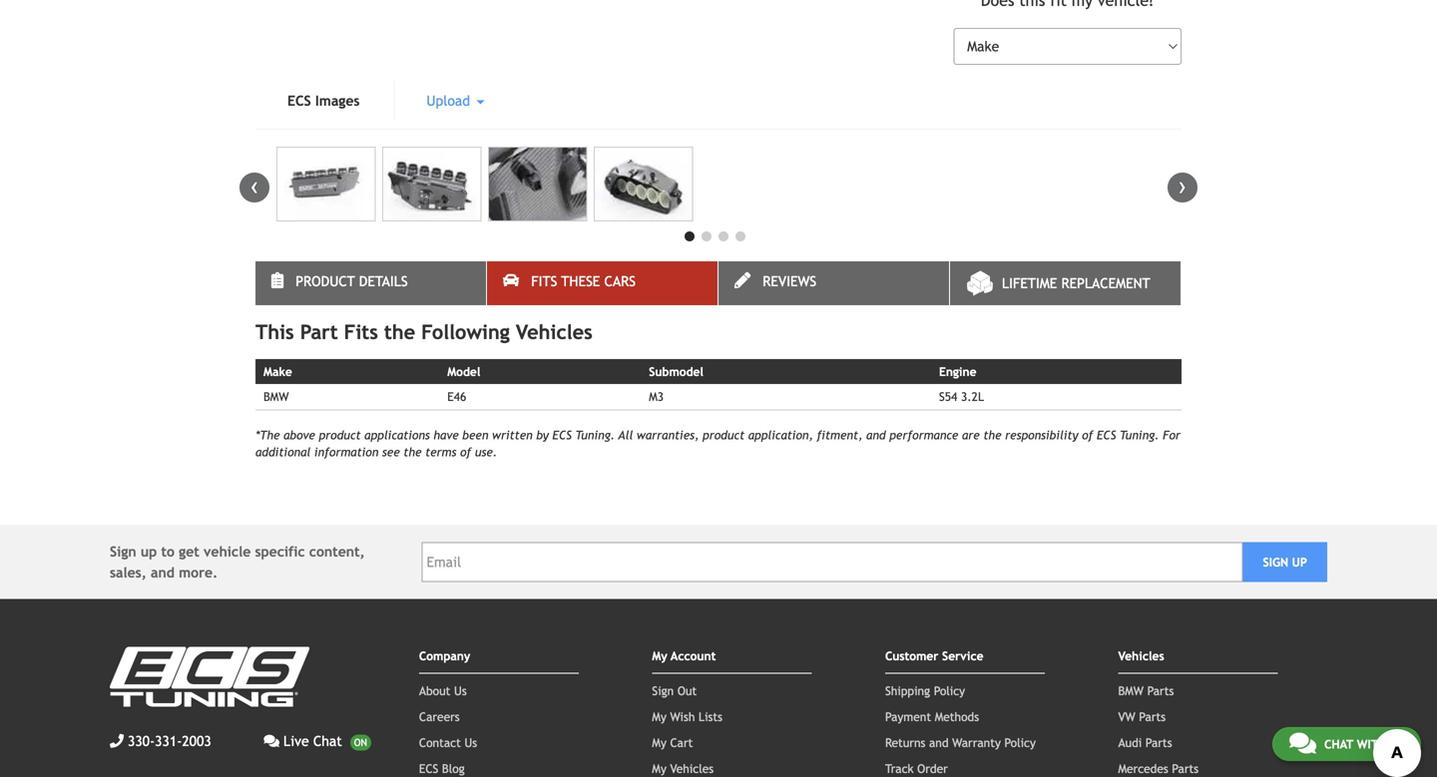 Task type: vqa. For each thing, say whether or not it's contained in the screenshot.


Task type: describe. For each thing, give the bounding box(es) containing it.
›
[[1179, 173, 1187, 199]]

see
[[382, 445, 400, 459]]

service
[[942, 649, 984, 663]]

sign up to get vehicle specific content, sales, and more.
[[110, 544, 365, 581]]

returns and warranty policy link
[[885, 736, 1036, 750]]

1 vertical spatial policy
[[1004, 736, 1036, 750]]

330-331-2003
[[128, 733, 211, 749]]

us right the with
[[1390, 737, 1404, 751]]

details
[[359, 273, 408, 289]]

about us
[[419, 684, 467, 698]]

fits these cars link
[[487, 261, 718, 305]]

1 horizontal spatial of
[[1082, 428, 1093, 442]]

terms
[[425, 445, 456, 459]]

order
[[917, 762, 948, 776]]

chat inside live chat "link"
[[313, 733, 342, 749]]

cars
[[604, 273, 636, 289]]

use.
[[475, 445, 497, 459]]

my for my wish lists
[[652, 710, 666, 724]]

chat with us link
[[1272, 728, 1421, 761]]

careers link
[[419, 710, 460, 724]]

*the
[[255, 428, 280, 442]]

to
[[161, 544, 175, 560]]

sales,
[[110, 565, 147, 581]]

ecs right responsibility at the right bottom
[[1097, 428, 1116, 442]]

ecs right by at the left of page
[[552, 428, 572, 442]]

my wish lists link
[[652, 710, 722, 724]]

my account
[[652, 649, 716, 663]]

audi parts
[[1118, 736, 1172, 750]]

warranties,
[[637, 428, 699, 442]]

payment methods link
[[885, 710, 979, 724]]

my cart link
[[652, 736, 693, 750]]

images
[[315, 93, 360, 109]]

live
[[283, 733, 309, 749]]

are
[[962, 428, 980, 442]]

2 vertical spatial vehicles
[[670, 762, 714, 776]]

contact
[[419, 736, 461, 750]]

information
[[314, 445, 379, 459]]

3 es#25902 - 11617833496 - euro csl intake - give your vehicle the intake it was meant to have - genuine european bmw - bmw image from the left
[[488, 147, 587, 222]]

audi parts link
[[1118, 736, 1172, 750]]

parts for vw parts
[[1139, 710, 1166, 724]]

about us link
[[419, 684, 467, 698]]

performance
[[889, 428, 958, 442]]

vw
[[1118, 710, 1135, 724]]

2003
[[182, 733, 211, 749]]

engine
[[939, 365, 976, 379]]

us for contact us
[[464, 736, 477, 750]]

customer
[[885, 649, 939, 663]]

*the above product applications have been written by                 ecs tuning. all warranties, product application, fitment,                 and performance are the responsibility of ecs tuning.                 for additional information see the terms of use.
[[255, 428, 1180, 459]]

2 tuning. from the left
[[1120, 428, 1159, 442]]

s54
[[939, 390, 957, 404]]

payment methods
[[885, 710, 979, 724]]

product details link
[[255, 261, 486, 305]]

make
[[263, 365, 292, 379]]

specific
[[255, 544, 305, 560]]

shipping
[[885, 684, 930, 698]]

product details
[[296, 273, 408, 289]]

these
[[561, 273, 600, 289]]

part
[[300, 320, 338, 344]]

comments image
[[264, 734, 279, 748]]

responsibility
[[1005, 428, 1078, 442]]

sign out
[[652, 684, 697, 698]]

payment
[[885, 710, 931, 724]]

bmw for bmw
[[263, 390, 289, 404]]

applications
[[364, 428, 430, 442]]

blog
[[442, 762, 465, 776]]

Email email field
[[422, 542, 1243, 582]]

parts for bmw parts
[[1147, 684, 1174, 698]]

my wish lists
[[652, 710, 722, 724]]

and inside *the above product applications have been written by                 ecs tuning. all warranties, product application, fitment,                 and performance are the responsibility of ecs tuning.                 for additional information see the terms of use.
[[866, 428, 886, 442]]

parts for mercedes parts
[[1172, 762, 1199, 776]]

1 horizontal spatial fits
[[531, 273, 557, 289]]

sign out link
[[652, 684, 697, 698]]

wish
[[670, 710, 695, 724]]

been
[[462, 428, 488, 442]]

my vehicles
[[652, 762, 714, 776]]

get
[[179, 544, 199, 560]]

contact us
[[419, 736, 477, 750]]

parts for audi parts
[[1145, 736, 1172, 750]]

vw parts
[[1118, 710, 1166, 724]]

returns
[[885, 736, 925, 750]]

written
[[492, 428, 533, 442]]

replacement
[[1061, 275, 1150, 291]]

ecs images
[[287, 93, 360, 109]]

my for my account
[[652, 649, 667, 663]]

track order
[[885, 762, 948, 776]]



Task type: locate. For each thing, give the bounding box(es) containing it.
my for my vehicles
[[652, 762, 666, 776]]

and up the order
[[929, 736, 949, 750]]

out
[[677, 684, 697, 698]]

ecs left 'blog'
[[419, 762, 438, 776]]

audi
[[1118, 736, 1142, 750]]

1 horizontal spatial sign
[[652, 684, 674, 698]]

ecs left images at left
[[287, 93, 311, 109]]

chat inside chat with us link
[[1324, 737, 1353, 751]]

sign up
[[1263, 555, 1307, 569]]

policy right warranty
[[1004, 736, 1036, 750]]

have
[[433, 428, 459, 442]]

sign for sign up
[[1263, 555, 1288, 569]]

my left wish
[[652, 710, 666, 724]]

my cart
[[652, 736, 693, 750]]

track
[[885, 762, 914, 776]]

shipping policy
[[885, 684, 965, 698]]

this part fits the following vehicles
[[255, 320, 593, 344]]

product
[[296, 273, 355, 289]]

0 vertical spatial bmw
[[263, 390, 289, 404]]

s54 3.2l
[[939, 390, 984, 404]]

1 vertical spatial vehicles
[[1118, 649, 1164, 663]]

fitment,
[[817, 428, 863, 442]]

parts up "vw parts"
[[1147, 684, 1174, 698]]

1 horizontal spatial chat
[[1324, 737, 1353, 751]]

contact us link
[[419, 736, 477, 750]]

customer service
[[885, 649, 984, 663]]

up for sign up to get vehicle specific content, sales, and more.
[[141, 544, 157, 560]]

parts right mercedes in the right of the page
[[1172, 762, 1199, 776]]

parts
[[1147, 684, 1174, 698], [1139, 710, 1166, 724], [1145, 736, 1172, 750], [1172, 762, 1199, 776]]

by
[[536, 428, 549, 442]]

parts right the vw
[[1139, 710, 1166, 724]]

ecs tuning image
[[110, 647, 309, 707]]

vw parts link
[[1118, 710, 1166, 724]]

vehicle
[[204, 544, 251, 560]]

policy
[[934, 684, 965, 698], [1004, 736, 1036, 750]]

the right are
[[983, 428, 1001, 442]]

live chat link
[[264, 731, 371, 752]]

0 horizontal spatial sign
[[110, 544, 136, 560]]

methods
[[935, 710, 979, 724]]

for
[[1163, 428, 1180, 442]]

1 vertical spatial fits
[[344, 320, 378, 344]]

sign inside the sign up to get vehicle specific content, sales, and more.
[[110, 544, 136, 560]]

us for about us
[[454, 684, 467, 698]]

all
[[618, 428, 633, 442]]

› link
[[1168, 173, 1198, 203]]

vehicles down these
[[516, 320, 593, 344]]

the
[[384, 320, 415, 344], [983, 428, 1001, 442], [403, 445, 422, 459]]

1 tuning. from the left
[[575, 428, 615, 442]]

0 horizontal spatial of
[[460, 445, 471, 459]]

mercedes parts
[[1118, 762, 1199, 776]]

tuning.
[[575, 428, 615, 442], [1120, 428, 1159, 442]]

my
[[652, 649, 667, 663], [652, 710, 666, 724], [652, 736, 666, 750], [652, 762, 666, 776]]

comments image
[[1289, 731, 1316, 755]]

330-331-2003 link
[[110, 731, 211, 752]]

vehicles down cart
[[670, 762, 714, 776]]

0 horizontal spatial fits
[[344, 320, 378, 344]]

0 vertical spatial policy
[[934, 684, 965, 698]]

0 vertical spatial vehicles
[[516, 320, 593, 344]]

2 vertical spatial the
[[403, 445, 422, 459]]

4 es#25902 - 11617833496 - euro csl intake - give your vehicle the intake it was meant to have - genuine european bmw - bmw image from the left
[[594, 147, 693, 222]]

e46
[[447, 390, 466, 404]]

sign for sign out
[[652, 684, 674, 698]]

lifetime replacement
[[1002, 275, 1150, 291]]

sign for sign up to get vehicle specific content, sales, and more.
[[110, 544, 136, 560]]

and
[[866, 428, 886, 442], [151, 565, 175, 581], [929, 736, 949, 750]]

0 horizontal spatial and
[[151, 565, 175, 581]]

shipping policy link
[[885, 684, 965, 698]]

and down to
[[151, 565, 175, 581]]

following
[[421, 320, 510, 344]]

331-
[[155, 733, 182, 749]]

the down 'details'
[[384, 320, 415, 344]]

product
[[319, 428, 361, 442], [703, 428, 745, 442]]

es#25902 - 11617833496 - euro csl intake - give your vehicle the intake it was meant to have - genuine european bmw - bmw image
[[276, 147, 376, 222], [382, 147, 481, 222], [488, 147, 587, 222], [594, 147, 693, 222]]

my down my cart
[[652, 762, 666, 776]]

and inside the sign up to get vehicle specific content, sales, and more.
[[151, 565, 175, 581]]

3.2l
[[961, 390, 984, 404]]

tuning. left all
[[575, 428, 615, 442]]

0 vertical spatial of
[[1082, 428, 1093, 442]]

4 my from the top
[[652, 762, 666, 776]]

ecs blog link
[[419, 762, 465, 776]]

0 horizontal spatial tuning.
[[575, 428, 615, 442]]

ecs images link
[[255, 81, 392, 121]]

1 horizontal spatial and
[[866, 428, 886, 442]]

up inside the sign up to get vehicle specific content, sales, and more.
[[141, 544, 157, 560]]

0 vertical spatial the
[[384, 320, 415, 344]]

returns and warranty policy
[[885, 736, 1036, 750]]

additional
[[255, 445, 311, 459]]

us right contact
[[464, 736, 477, 750]]

0 horizontal spatial up
[[141, 544, 157, 560]]

0 vertical spatial and
[[866, 428, 886, 442]]

this
[[255, 320, 294, 344]]

1 horizontal spatial policy
[[1004, 736, 1036, 750]]

careers
[[419, 710, 460, 724]]

ecs
[[287, 93, 311, 109], [552, 428, 572, 442], [1097, 428, 1116, 442], [419, 762, 438, 776]]

upload button
[[395, 81, 516, 121]]

0 vertical spatial fits
[[531, 273, 557, 289]]

mercedes parts link
[[1118, 762, 1199, 776]]

chat right live
[[313, 733, 342, 749]]

up for sign up
[[1292, 555, 1307, 569]]

mercedes
[[1118, 762, 1168, 776]]

the right see
[[403, 445, 422, 459]]

my left account
[[652, 649, 667, 663]]

1 horizontal spatial up
[[1292, 555, 1307, 569]]

sign inside button
[[1263, 555, 1288, 569]]

chat with us
[[1324, 737, 1404, 751]]

vehicles up bmw parts
[[1118, 649, 1164, 663]]

application,
[[748, 428, 813, 442]]

up inside button
[[1292, 555, 1307, 569]]

track order link
[[885, 762, 948, 776]]

2 horizontal spatial sign
[[1263, 555, 1288, 569]]

1 vertical spatial bmw
[[1118, 684, 1144, 698]]

my vehicles link
[[652, 762, 714, 776]]

bmw for bmw parts
[[1118, 684, 1144, 698]]

chat
[[313, 733, 342, 749], [1324, 737, 1353, 751]]

us right about
[[454, 684, 467, 698]]

and right the fitment,
[[866, 428, 886, 442]]

0 horizontal spatial product
[[319, 428, 361, 442]]

0 horizontal spatial chat
[[313, 733, 342, 749]]

1 product from the left
[[319, 428, 361, 442]]

2 es#25902 - 11617833496 - euro csl intake - give your vehicle the intake it was meant to have - genuine european bmw - bmw image from the left
[[382, 147, 481, 222]]

reviews link
[[719, 261, 949, 305]]

with
[[1357, 737, 1386, 751]]

0 horizontal spatial vehicles
[[516, 320, 593, 344]]

3 my from the top
[[652, 736, 666, 750]]

submodel
[[649, 365, 704, 379]]

fits left these
[[531, 273, 557, 289]]

2 horizontal spatial vehicles
[[1118, 649, 1164, 663]]

1 horizontal spatial bmw
[[1118, 684, 1144, 698]]

parts up mercedes parts link
[[1145, 736, 1172, 750]]

my for my cart
[[652, 736, 666, 750]]

cart
[[670, 736, 693, 750]]

model
[[447, 365, 480, 379]]

1 my from the top
[[652, 649, 667, 663]]

warranty
[[952, 736, 1001, 750]]

vehicles
[[516, 320, 593, 344], [1118, 649, 1164, 663], [670, 762, 714, 776]]

about
[[419, 684, 451, 698]]

of right responsibility at the right bottom
[[1082, 428, 1093, 442]]

2 vertical spatial and
[[929, 736, 949, 750]]

0 horizontal spatial bmw
[[263, 390, 289, 404]]

bmw down 'make'
[[263, 390, 289, 404]]

1 vertical spatial of
[[460, 445, 471, 459]]

1 horizontal spatial vehicles
[[670, 762, 714, 776]]

bmw
[[263, 390, 289, 404], [1118, 684, 1144, 698]]

lifetime
[[1002, 275, 1057, 291]]

reviews
[[763, 273, 816, 289]]

1 vertical spatial the
[[983, 428, 1001, 442]]

phone image
[[110, 734, 124, 748]]

lists
[[699, 710, 722, 724]]

chat left the with
[[1324, 737, 1353, 751]]

of down "been"
[[460, 445, 471, 459]]

product up "information" at the bottom of the page
[[319, 428, 361, 442]]

content,
[[309, 544, 365, 560]]

2 horizontal spatial and
[[929, 736, 949, 750]]

2 my from the top
[[652, 710, 666, 724]]

2 product from the left
[[703, 428, 745, 442]]

1 es#25902 - 11617833496 - euro csl intake - give your vehicle the intake it was meant to have - genuine european bmw - bmw image from the left
[[276, 147, 376, 222]]

1 vertical spatial and
[[151, 565, 175, 581]]

live chat
[[283, 733, 342, 749]]

ecs blog
[[419, 762, 465, 776]]

policy up the methods
[[934, 684, 965, 698]]

1 horizontal spatial tuning.
[[1120, 428, 1159, 442]]

up
[[141, 544, 157, 560], [1292, 555, 1307, 569]]

my left cart
[[652, 736, 666, 750]]

above
[[284, 428, 315, 442]]

bmw up the vw
[[1118, 684, 1144, 698]]

bmw parts link
[[1118, 684, 1174, 698]]

tuning. left for
[[1120, 428, 1159, 442]]

fits
[[531, 273, 557, 289], [344, 320, 378, 344]]

product right warranties,
[[703, 428, 745, 442]]

1 horizontal spatial product
[[703, 428, 745, 442]]

0 horizontal spatial policy
[[934, 684, 965, 698]]

account
[[671, 649, 716, 663]]

company
[[419, 649, 470, 663]]

‹ link
[[240, 173, 269, 203]]

fits right part
[[344, 320, 378, 344]]

of
[[1082, 428, 1093, 442], [460, 445, 471, 459]]

sign up button
[[1243, 542, 1327, 582]]



